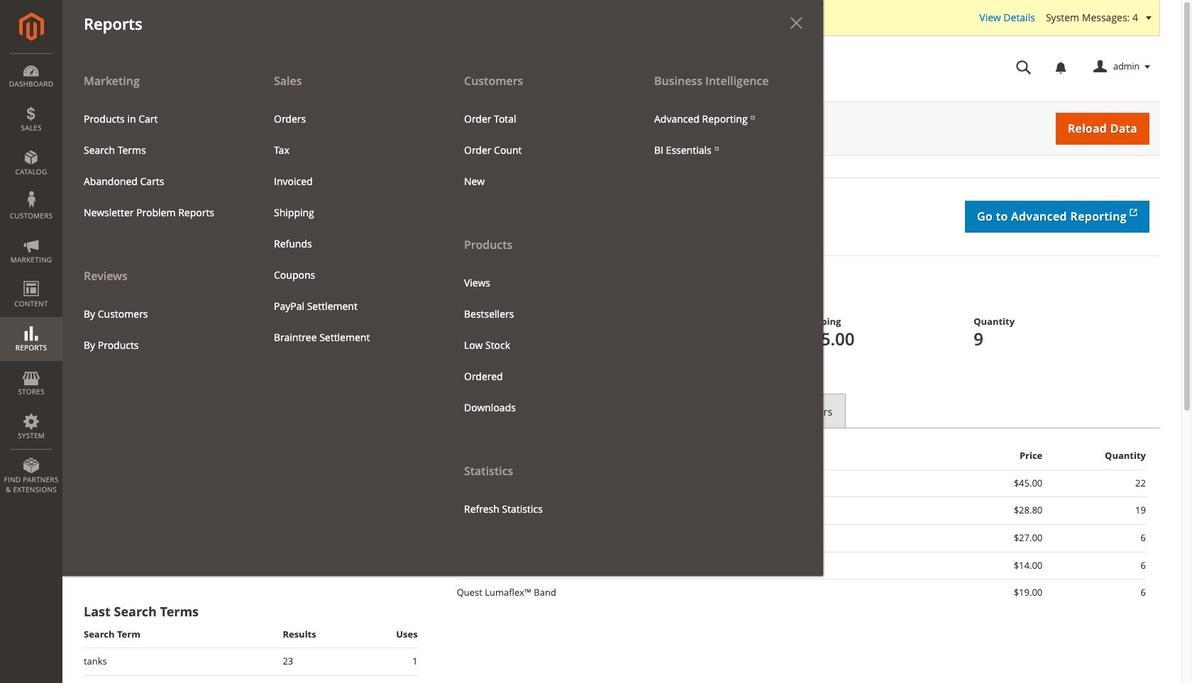 Task type: describe. For each thing, give the bounding box(es) containing it.
magento admin panel image
[[19, 12, 44, 41]]



Task type: vqa. For each thing, say whether or not it's contained in the screenshot.
menu bar
yes



Task type: locate. For each thing, give the bounding box(es) containing it.
menu
[[62, 65, 823, 576], [62, 65, 253, 361], [443, 65, 633, 525], [73, 103, 242, 228], [263, 103, 432, 353], [454, 103, 623, 197], [644, 103, 813, 166], [454, 267, 623, 424], [73, 299, 242, 361]]

menu bar
[[0, 0, 823, 576]]



